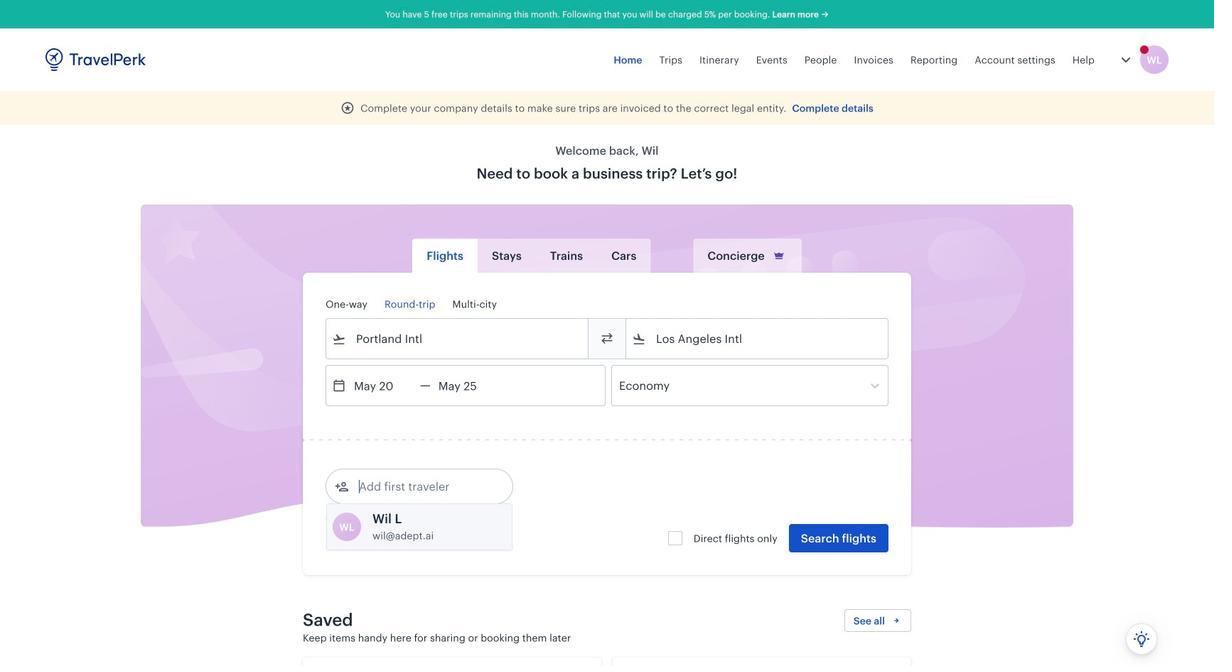 Task type: locate. For each thing, give the bounding box(es) containing it.
To search field
[[646, 328, 870, 351]]

Return text field
[[431, 366, 505, 406]]



Task type: describe. For each thing, give the bounding box(es) containing it.
Add first traveler search field
[[349, 476, 497, 498]]

From search field
[[346, 328, 569, 351]]

Depart text field
[[346, 366, 420, 406]]



